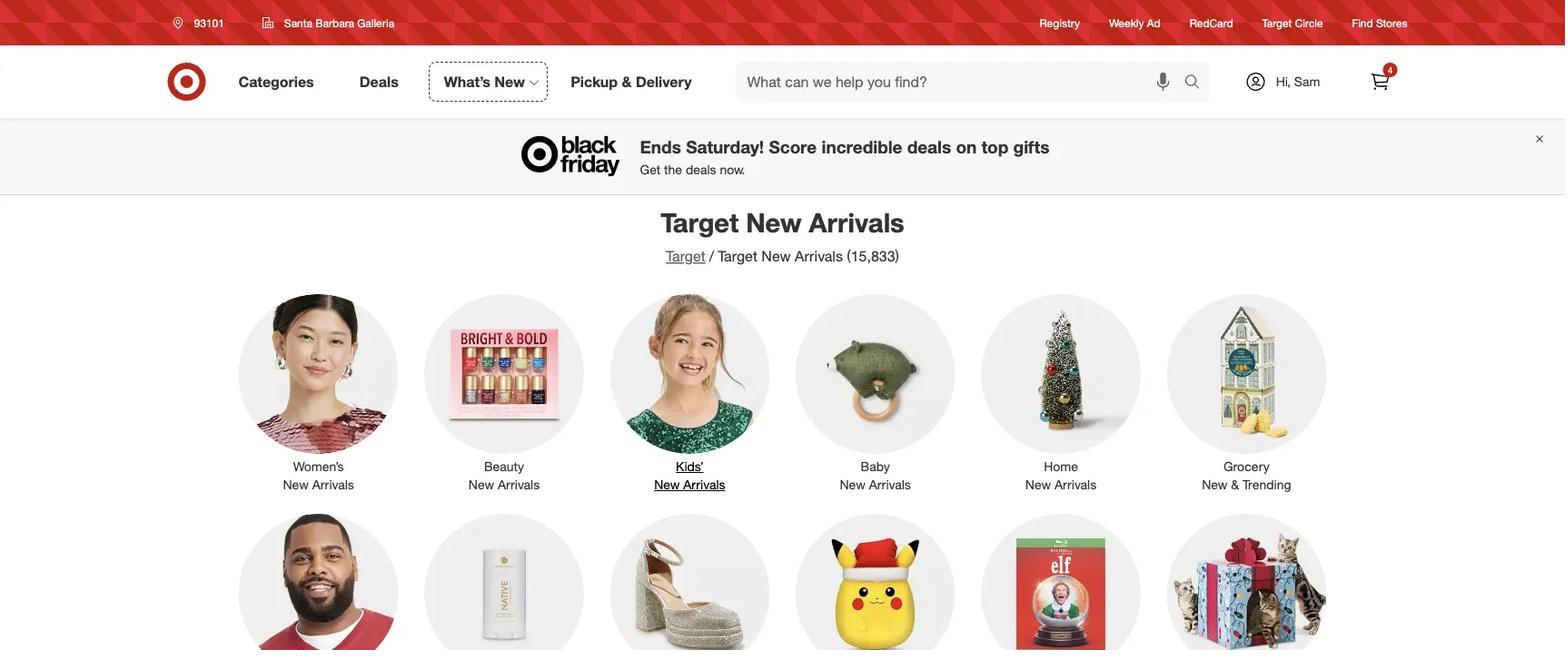 Task type: locate. For each thing, give the bounding box(es) containing it.
0 vertical spatial deals
[[907, 136, 951, 157]]

search button
[[1176, 62, 1219, 105]]

& down grocery
[[1231, 477, 1239, 493]]

new inside "women's new arrivals"
[[283, 477, 309, 493]]

&
[[622, 73, 632, 90], [1231, 477, 1239, 493]]

new inside beauty new arrivals
[[469, 477, 494, 493]]

arrivals for target
[[809, 206, 904, 238]]

hi, sam
[[1276, 74, 1320, 89]]

& right pickup
[[622, 73, 632, 90]]

new for what's
[[494, 73, 525, 90]]

arrivals down women's
[[312, 477, 354, 493]]

santa
[[284, 16, 312, 30]]

1 horizontal spatial &
[[1231, 477, 1239, 493]]

new down the kids'
[[654, 477, 680, 493]]

new inside the grocery new & trending
[[1202, 477, 1228, 493]]

new down grocery
[[1202, 477, 1228, 493]]

arrivals inside beauty new arrivals
[[498, 477, 540, 493]]

arrivals down the kids'
[[683, 477, 725, 493]]

arrivals
[[809, 206, 904, 238], [795, 248, 843, 265], [312, 477, 354, 493], [498, 477, 540, 493], [683, 477, 725, 493], [869, 477, 911, 493], [1055, 477, 1096, 493]]

new right /
[[762, 248, 791, 265]]

find stores
[[1352, 16, 1407, 29]]

what's
[[444, 73, 490, 90]]

(15,833)
[[847, 248, 899, 265]]

new down the baby
[[840, 477, 865, 493]]

weekly ad
[[1109, 16, 1161, 29]]

target left circle
[[1262, 16, 1292, 29]]

deals right the
[[686, 161, 716, 177]]

circle
[[1295, 16, 1323, 29]]

arrivals up (15,833)
[[809, 206, 904, 238]]

arrivals left (15,833)
[[795, 248, 843, 265]]

new for baby
[[840, 477, 865, 493]]

barbara
[[315, 16, 354, 30]]

on
[[956, 136, 977, 157]]

new for beauty
[[469, 477, 494, 493]]

grocery
[[1223, 459, 1270, 475]]

93101 button
[[161, 6, 243, 39]]

top
[[981, 136, 1009, 157]]

new down home
[[1025, 477, 1051, 493]]

arrivals inside the kids' new arrivals
[[683, 477, 725, 493]]

What can we help you find? suggestions appear below search field
[[736, 62, 1189, 102]]

0 vertical spatial &
[[622, 73, 632, 90]]

arrivals inside "women's new arrivals"
[[312, 477, 354, 493]]

arrivals inside baby new arrivals
[[869, 477, 911, 493]]

pickup & delivery
[[571, 73, 692, 90]]

new down women's
[[283, 477, 309, 493]]

categories link
[[223, 62, 337, 102]]

1 horizontal spatial deals
[[907, 136, 951, 157]]

new for grocery
[[1202, 477, 1228, 493]]

arrivals for home
[[1055, 477, 1096, 493]]

new for women's
[[283, 477, 309, 493]]

deals left 'on' at the right
[[907, 136, 951, 157]]

santa barbara galleria button
[[251, 6, 406, 39]]

new right what's
[[494, 73, 525, 90]]

weekly ad link
[[1109, 15, 1161, 30]]

new inside 'link'
[[494, 73, 525, 90]]

new inside baby new arrivals
[[840, 477, 865, 493]]

1 vertical spatial &
[[1231, 477, 1239, 493]]

search
[[1176, 75, 1219, 92]]

new down 'beauty'
[[469, 477, 494, 493]]

new
[[494, 73, 525, 90], [746, 206, 802, 238], [762, 248, 791, 265], [283, 477, 309, 493], [469, 477, 494, 493], [654, 477, 680, 493], [840, 477, 865, 493], [1025, 477, 1051, 493], [1202, 477, 1228, 493]]

women's
[[293, 459, 344, 475]]

& inside the grocery new & trending
[[1231, 477, 1239, 493]]

deals link
[[344, 62, 421, 102]]

target
[[1262, 16, 1292, 29], [661, 206, 739, 238], [666, 248, 706, 265], [718, 248, 757, 265]]

1 vertical spatial deals
[[686, 161, 716, 177]]

arrivals down the baby
[[869, 477, 911, 493]]

deals
[[907, 136, 951, 157], [686, 161, 716, 177]]

ad
[[1147, 16, 1161, 29]]

arrivals for women's
[[312, 477, 354, 493]]

arrivals down 'beauty'
[[498, 477, 540, 493]]

kids' new arrivals
[[654, 459, 725, 493]]

new inside the kids' new arrivals
[[654, 477, 680, 493]]

deals
[[359, 73, 399, 90]]

arrivals inside home new arrivals
[[1055, 477, 1096, 493]]

target circle link
[[1262, 15, 1323, 30]]

arrivals for baby
[[869, 477, 911, 493]]

beauty new arrivals
[[469, 459, 540, 493]]

new down score
[[746, 206, 802, 238]]

4 link
[[1360, 62, 1400, 102]]

target left /
[[666, 248, 706, 265]]

arrivals down home
[[1055, 477, 1096, 493]]

saturday!
[[686, 136, 764, 157]]

the
[[664, 161, 682, 177]]

target right /
[[718, 248, 757, 265]]

0 horizontal spatial deals
[[686, 161, 716, 177]]

new inside home new arrivals
[[1025, 477, 1051, 493]]



Task type: describe. For each thing, give the bounding box(es) containing it.
kids'
[[676, 459, 704, 475]]

trending
[[1243, 477, 1291, 493]]

target up /
[[661, 206, 739, 238]]

beauty
[[484, 459, 524, 475]]

redcard
[[1190, 16, 1233, 29]]

home new arrivals
[[1025, 459, 1096, 493]]

delivery
[[636, 73, 692, 90]]

home
[[1044, 459, 1078, 475]]

what's new link
[[429, 62, 548, 102]]

arrivals for kids'
[[683, 477, 725, 493]]

new for home
[[1025, 477, 1051, 493]]

hi,
[[1276, 74, 1291, 89]]

sam
[[1294, 74, 1320, 89]]

pickup & delivery link
[[555, 62, 714, 102]]

ends
[[640, 136, 681, 157]]

grocery new & trending
[[1202, 459, 1291, 493]]

get
[[640, 161, 661, 177]]

categories
[[238, 73, 314, 90]]

target new arrivals target / target new arrivals (15,833)
[[661, 206, 904, 265]]

women's new arrivals
[[283, 459, 354, 493]]

weekly
[[1109, 16, 1144, 29]]

ends saturday! score incredible deals on top gifts get the deals now.
[[640, 136, 1050, 177]]

new for kids'
[[654, 477, 680, 493]]

what's new
[[444, 73, 525, 90]]

santa barbara galleria
[[284, 16, 394, 30]]

registry
[[1040, 16, 1080, 29]]

registry link
[[1040, 15, 1080, 30]]

gifts
[[1013, 136, 1050, 157]]

find stores link
[[1352, 15, 1407, 30]]

find
[[1352, 16, 1373, 29]]

stores
[[1376, 16, 1407, 29]]

baby
[[861, 459, 890, 475]]

redcard link
[[1190, 15, 1233, 30]]

score
[[769, 136, 817, 157]]

incredible
[[822, 136, 902, 157]]

target link
[[666, 248, 706, 265]]

4
[[1388, 64, 1393, 75]]

galleria
[[357, 16, 394, 30]]

arrivals for beauty
[[498, 477, 540, 493]]

pickup
[[571, 73, 618, 90]]

93101
[[194, 16, 224, 30]]

target circle
[[1262, 16, 1323, 29]]

new for target
[[746, 206, 802, 238]]

now.
[[720, 161, 745, 177]]

baby new arrivals
[[840, 459, 911, 493]]

/
[[709, 248, 714, 265]]

0 horizontal spatial &
[[622, 73, 632, 90]]



Task type: vqa. For each thing, say whether or not it's contained in the screenshot.


